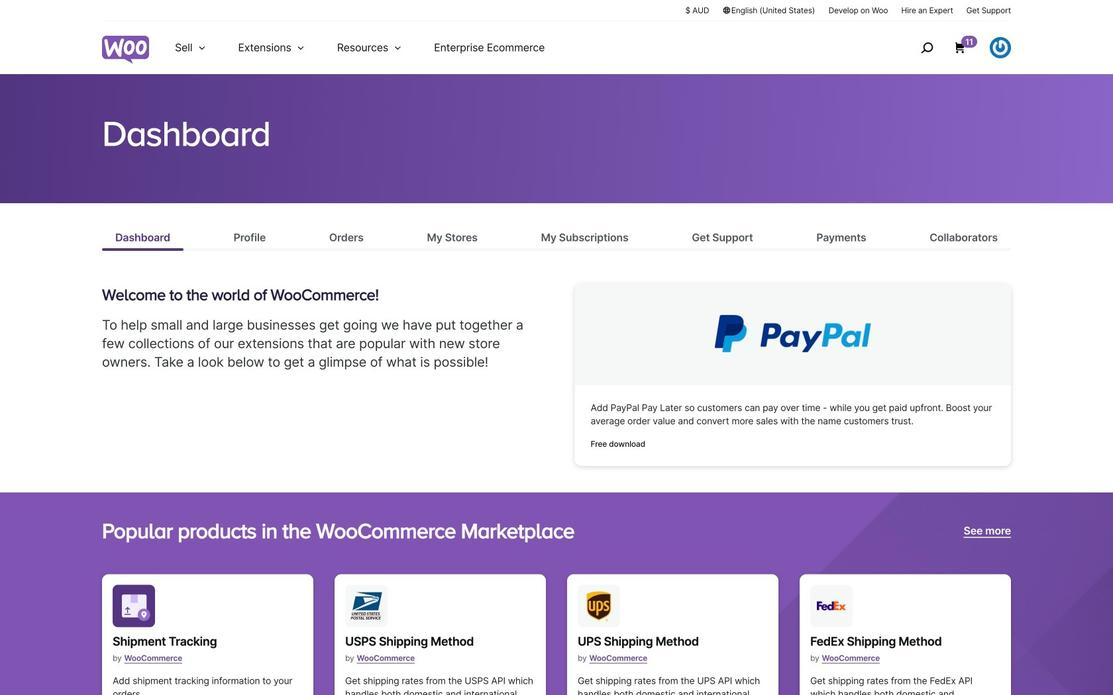 Task type: locate. For each thing, give the bounding box(es) containing it.
service navigation menu element
[[893, 26, 1011, 69]]

open account menu image
[[990, 37, 1011, 58]]

search image
[[917, 37, 938, 58]]



